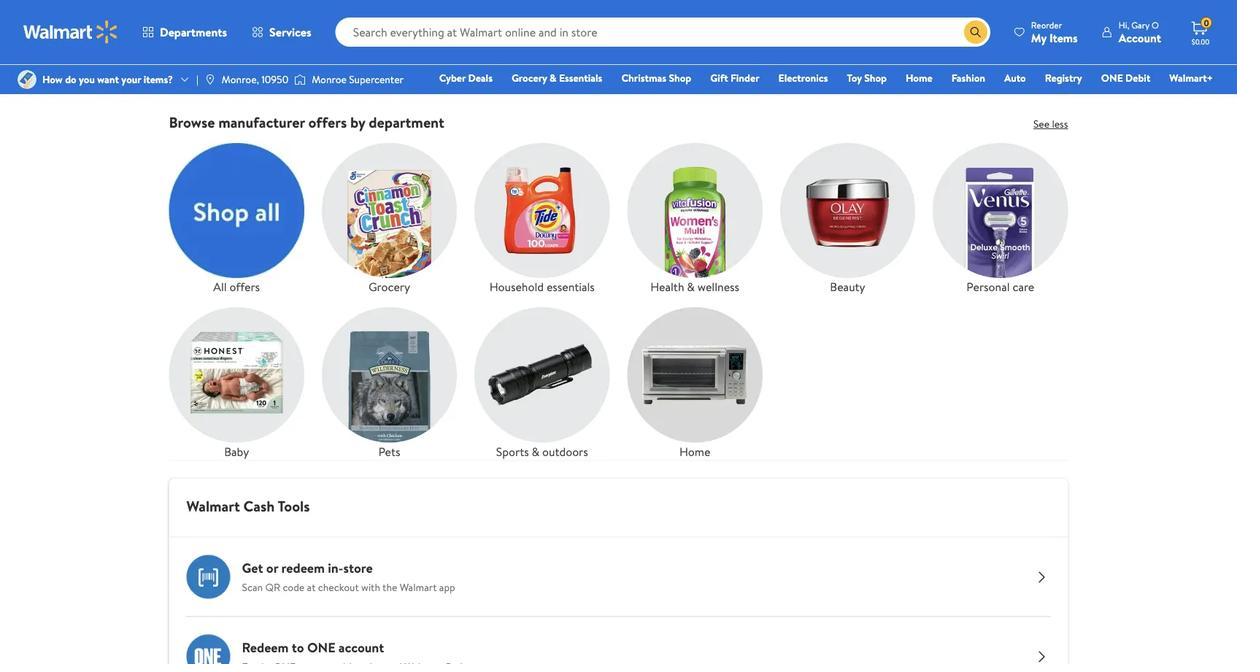 Task type: vqa. For each thing, say whether or not it's contained in the screenshot.
Money to the left
no



Task type: locate. For each thing, give the bounding box(es) containing it.
0 horizontal spatial get
[[242, 559, 263, 577]]

manufacturer offer
[[347, 12, 420, 24], [647, 12, 720, 24], [197, 29, 270, 41], [797, 35, 870, 47]]

1 horizontal spatial get
[[947, 0, 961, 10]]

0 vertical spatial home
[[906, 71, 932, 85]]

shipping up grocery & essentials link
[[502, 29, 533, 41]]

electronics link
[[772, 70, 835, 86]]

 image for how do you want your items?
[[18, 70, 36, 89]]

0 vertical spatial &
[[550, 71, 557, 85]]

walmart inside get $0.50 walmart cash manufacturer offer
[[986, 0, 1018, 10]]

shop right "christmas"
[[669, 71, 691, 85]]

gift finder link
[[704, 70, 766, 86]]

1 vertical spatial &
[[687, 279, 695, 295]]

1 vertical spatial home link
[[627, 307, 763, 460]]

3+ day shipping left toy in the right of the page
[[774, 68, 833, 81]]

health
[[650, 279, 684, 295]]

3+ day shipping for product group containing 3+ day shipping
[[475, 29, 533, 41]]

household
[[490, 279, 544, 295]]

1 shop from the left
[[669, 71, 691, 85]]

account
[[339, 639, 384, 657]]

all offers
[[213, 279, 260, 295]]

1 horizontal spatial  image
[[204, 74, 216, 85]]

0 horizontal spatial one
[[307, 639, 335, 657]]

shipping up 'supercenter'
[[352, 45, 383, 58]]

home
[[906, 71, 932, 85], [679, 443, 710, 459]]

|
[[196, 72, 198, 86]]

gift
[[710, 71, 728, 85]]

shop
[[669, 71, 691, 85], [864, 71, 887, 85]]

care
[[1013, 279, 1034, 295]]

sports & outdoors link
[[475, 307, 610, 460]]

3+ up deals on the top
[[475, 29, 484, 41]]

day for 6th product group from the right
[[199, 62, 212, 74]]

Search search field
[[335, 18, 990, 47]]

 image
[[18, 70, 36, 89], [204, 74, 216, 85]]

5 product group from the left
[[771, 0, 901, 89]]

$0.00
[[1192, 36, 1209, 46]]

manufacturer up same-day shipping
[[197, 29, 249, 41]]

& for outdoors
[[532, 443, 539, 459]]

get inside get $0.50 walmart cash manufacturer offer
[[947, 0, 961, 10]]

get for get or redeem in-store
[[242, 559, 263, 577]]

how
[[42, 72, 63, 86]]

1 horizontal spatial cash
[[947, 12, 965, 24]]

registry
[[1045, 71, 1082, 85]]

get $0.50 walmart cash manufacturer offer
[[947, 0, 1020, 38]]

day
[[487, 29, 500, 41], [337, 45, 350, 58], [636, 45, 649, 58], [932, 59, 945, 71], [199, 62, 212, 74], [786, 68, 799, 81]]

0 vertical spatial walmart
[[986, 0, 1018, 10]]

1 horizontal spatial shop
[[864, 71, 887, 85]]

shipping for third product group from the right
[[652, 45, 683, 58]]

store
[[343, 559, 373, 577]]

home inside 'list'
[[679, 443, 710, 459]]

shipping
[[502, 29, 533, 41], [352, 45, 383, 58], [652, 45, 683, 58], [947, 59, 978, 71], [214, 62, 245, 74], [801, 68, 833, 81]]

grocery inside 'list'
[[369, 279, 410, 295]]

see less button
[[1033, 117, 1068, 131]]

manufacturer up 'electronics'
[[797, 35, 849, 47]]

& right the sports
[[532, 443, 539, 459]]

household essentials link
[[475, 143, 610, 296]]

1 vertical spatial walmart
[[186, 496, 240, 516]]

product group containing get $0.50 walmart cash
[[921, 0, 1051, 89]]

grocery & essentials
[[512, 71, 602, 85]]

cash down '$0.50'
[[947, 12, 965, 24]]

3+ up monroe
[[325, 45, 335, 58]]

& right 'health'
[[687, 279, 695, 295]]

0
[[1204, 17, 1209, 29]]

day right |
[[199, 62, 212, 74]]

grocery link
[[322, 143, 457, 296]]

 image
[[294, 72, 306, 87]]

hi, gary o account
[[1119, 19, 1161, 46]]

day up monroe
[[337, 45, 350, 58]]

grocery & essentials link
[[505, 70, 609, 86]]

2 vertical spatial walmart
[[400, 580, 437, 595]]

6 product group from the left
[[921, 0, 1051, 89]]

walmart right '$0.50'
[[986, 0, 1018, 10]]

0 horizontal spatial  image
[[18, 70, 36, 89]]

offer
[[401, 12, 420, 24], [701, 12, 720, 24], [1000, 25, 1020, 38], [251, 29, 270, 41], [851, 35, 870, 47]]

one left debit
[[1101, 71, 1123, 85]]

0 horizontal spatial &
[[532, 443, 539, 459]]

0 vertical spatial get
[[947, 0, 961, 10]]

manufacturer offer up christmas shop
[[647, 12, 720, 24]]

gift finder
[[710, 71, 759, 85]]

shipping right 2-
[[947, 59, 978, 71]]

1 product group from the left
[[172, 0, 301, 89]]

0 vertical spatial one
[[1101, 71, 1123, 85]]

3 product group from the left
[[472, 0, 601, 89]]

3+ day shipping for 2nd product group from the left
[[325, 45, 383, 58]]

manufacturer up christmas shop
[[647, 12, 699, 24]]

manufacturer down '$0.50'
[[947, 25, 998, 38]]

list containing all offers
[[160, 131, 1077, 460]]

0 horizontal spatial shop
[[669, 71, 691, 85]]

3+ day shipping
[[475, 29, 533, 41], [325, 45, 383, 58], [624, 45, 683, 58], [774, 68, 833, 81]]

3+ day shipping for third product group from the right
[[624, 45, 683, 58]]

1 horizontal spatial walmart
[[400, 580, 437, 595]]

offer up monroe, 10950
[[251, 29, 270, 41]]

cash left tools
[[243, 496, 275, 516]]

tools
[[278, 496, 310, 516]]

3+ up "christmas"
[[624, 45, 634, 58]]

get
[[947, 0, 961, 10], [242, 559, 263, 577]]

personal care link
[[933, 143, 1068, 296]]

&
[[550, 71, 557, 85], [687, 279, 695, 295], [532, 443, 539, 459]]

manufacturer offer up toy in the right of the page
[[797, 35, 870, 47]]

day left fashion
[[932, 59, 945, 71]]

manufacturer offer for 2nd product group from the left
[[347, 12, 420, 24]]

1 horizontal spatial home
[[906, 71, 932, 85]]

reorder
[[1031, 19, 1062, 31]]

3+ for third product group from the right
[[624, 45, 634, 58]]

shop for christmas shop
[[669, 71, 691, 85]]

how do you want your items?
[[42, 72, 173, 86]]

gary
[[1131, 19, 1149, 31]]

 image right |
[[204, 74, 216, 85]]

with
[[361, 580, 380, 595]]

0 horizontal spatial grocery
[[369, 279, 410, 295]]

one debit link
[[1095, 70, 1157, 86]]

1 vertical spatial home
[[679, 443, 710, 459]]

pets
[[378, 443, 400, 459]]

1 horizontal spatial &
[[550, 71, 557, 85]]

grocery
[[512, 71, 547, 85], [369, 279, 410, 295]]

product group
[[172, 0, 301, 89], [322, 0, 451, 89], [472, 0, 601, 89], [621, 0, 751, 89], [771, 0, 901, 89], [921, 0, 1051, 89]]

one right to
[[307, 639, 335, 657]]

1 vertical spatial offers
[[229, 279, 260, 295]]

2 horizontal spatial walmart
[[986, 0, 1018, 10]]

 image for monroe, 10950
[[204, 74, 216, 85]]

1 horizontal spatial offers
[[308, 112, 347, 132]]

manufacturer
[[347, 12, 399, 24], [647, 12, 699, 24], [947, 25, 998, 38], [197, 29, 249, 41], [797, 35, 849, 47]]

2 horizontal spatial &
[[687, 279, 695, 295]]

3+ day shipping up christmas shop
[[624, 45, 683, 58]]

day up deals on the top
[[487, 29, 500, 41]]

want
[[97, 72, 119, 86]]

get inside the get or redeem in-store scan qr code at checkout with the walmart app
[[242, 559, 263, 577]]

1 horizontal spatial grocery
[[512, 71, 547, 85]]

baby
[[224, 443, 249, 459]]

health & wellness
[[650, 279, 739, 295]]

0 horizontal spatial home link
[[627, 307, 763, 460]]

3+ right the finder
[[774, 68, 784, 81]]

walmart down baby
[[186, 496, 240, 516]]

manufacturer offer up 'supercenter'
[[347, 12, 420, 24]]

walmart inside the get or redeem in-store scan qr code at checkout with the walmart app
[[400, 580, 437, 595]]

2 shop from the left
[[864, 71, 887, 85]]

services
[[269, 24, 311, 40]]

shipping right |
[[214, 62, 245, 74]]

get for get $0.50 walmart cash
[[947, 0, 961, 10]]

shop right toy in the right of the page
[[864, 71, 887, 85]]

offers right all
[[229, 279, 260, 295]]

departments button
[[130, 15, 239, 50]]

product group containing 3+ day shipping
[[472, 0, 601, 89]]

manufacturer for 2nd product group from the left
[[347, 12, 399, 24]]

2 vertical spatial &
[[532, 443, 539, 459]]

outdoors
[[542, 443, 588, 459]]

shipping for 2nd product group from the left
[[352, 45, 383, 58]]

4 product group from the left
[[621, 0, 751, 89]]

get up the scan
[[242, 559, 263, 577]]

& for wellness
[[687, 279, 695, 295]]

same-
[[175, 62, 199, 74]]

Walmart Site-Wide search field
[[335, 18, 990, 47]]

1 vertical spatial cash
[[243, 496, 275, 516]]

monroe supercenter
[[312, 72, 404, 86]]

offer left my
[[1000, 25, 1020, 38]]

1 vertical spatial one
[[307, 639, 335, 657]]

3+ day shipping up monroe supercenter
[[325, 45, 383, 58]]

1 vertical spatial get
[[242, 559, 263, 577]]

offers left the by
[[308, 112, 347, 132]]

essentials
[[547, 279, 595, 295]]

1 vertical spatial grocery
[[369, 279, 410, 295]]

one debit
[[1101, 71, 1150, 85]]

cyber deals link
[[433, 70, 499, 86]]

0 horizontal spatial home
[[679, 443, 710, 459]]

get left '$0.50'
[[947, 0, 961, 10]]

0 vertical spatial cash
[[947, 12, 965, 24]]

shipping for 2nd product group from right
[[801, 68, 833, 81]]

 image left how
[[18, 70, 36, 89]]

0 vertical spatial grocery
[[512, 71, 547, 85]]

walmart image
[[23, 20, 118, 44]]

department
[[369, 112, 444, 132]]

fashion
[[951, 71, 985, 85]]

manufacturer offer for third product group from the right
[[647, 12, 720, 24]]

day right the finder
[[786, 68, 799, 81]]

redeem to one account link
[[186, 635, 1051, 664]]

o
[[1152, 19, 1159, 31]]

manufacturer up 'supercenter'
[[347, 12, 399, 24]]

3+ day shipping up deals on the top
[[475, 29, 533, 41]]

qr
[[265, 580, 280, 595]]

manufacturer for 2nd product group from right
[[797, 35, 849, 47]]

& for essentials
[[550, 71, 557, 85]]

day up "christmas"
[[636, 45, 649, 58]]

walmart right "the"
[[400, 580, 437, 595]]

same-day shipping
[[175, 62, 245, 74]]

0 horizontal spatial offers
[[229, 279, 260, 295]]

offers inside 'link'
[[229, 279, 260, 295]]

one
[[1101, 71, 1123, 85], [307, 639, 335, 657]]

shipping up christmas shop
[[652, 45, 683, 58]]

debit
[[1125, 71, 1150, 85]]

list
[[160, 131, 1077, 460]]

shipping left toy in the right of the page
[[801, 68, 833, 81]]

shipping for product group containing 3+ day shipping
[[502, 29, 533, 41]]

day for third product group from the right
[[636, 45, 649, 58]]

0 vertical spatial home link
[[899, 70, 939, 86]]

day for product group containing 3+ day shipping
[[487, 29, 500, 41]]

& left "essentials"
[[550, 71, 557, 85]]

services button
[[239, 15, 324, 50]]

all offers link
[[169, 143, 304, 296]]

shop for toy shop
[[864, 71, 887, 85]]

1 horizontal spatial home link
[[899, 70, 939, 86]]

deals
[[468, 71, 493, 85]]

grocery for grocery
[[369, 279, 410, 295]]

0 horizontal spatial cash
[[243, 496, 275, 516]]



Task type: describe. For each thing, give the bounding box(es) containing it.
barcode image image
[[186, 555, 230, 599]]

0 horizontal spatial walmart
[[186, 496, 240, 516]]

manufacturer offer up same-day shipping
[[197, 29, 270, 41]]

monroe, 10950
[[222, 72, 288, 86]]

your
[[121, 72, 141, 86]]

get or redeem in-store scan qr code at checkout with the walmart app
[[242, 559, 455, 595]]

browse
[[169, 112, 215, 132]]

code
[[283, 580, 304, 595]]

app
[[439, 580, 455, 595]]

10950
[[261, 72, 288, 86]]

cyber
[[439, 71, 466, 85]]

all
[[213, 279, 227, 295]]

christmas shop link
[[615, 70, 698, 86]]

day for product group containing get $0.50 walmart cash
[[932, 59, 945, 71]]

items?
[[144, 72, 173, 86]]

monroe,
[[222, 72, 259, 86]]

health & wellness link
[[627, 143, 763, 296]]

by
[[350, 112, 365, 132]]

the
[[382, 580, 397, 595]]

toy
[[847, 71, 862, 85]]

2 product group from the left
[[322, 0, 451, 89]]

grocery for grocery & essentials
[[512, 71, 547, 85]]

hi,
[[1119, 19, 1129, 31]]

scan
[[242, 580, 263, 595]]

departments
[[160, 24, 227, 40]]

shipping for product group containing get $0.50 walmart cash
[[947, 59, 978, 71]]

items
[[1049, 30, 1078, 46]]

3+ for 2nd product group from the left
[[325, 45, 335, 58]]

manufacturer for third product group from the right
[[647, 12, 699, 24]]

beauty
[[830, 279, 865, 295]]

offer up toy in the right of the page
[[851, 35, 870, 47]]

offer up gift
[[701, 12, 720, 24]]

you
[[79, 72, 95, 86]]

toy shop
[[847, 71, 887, 85]]

get $0.50 walmart cash walmart plus, element
[[925, 0, 1038, 25]]

my
[[1031, 30, 1047, 46]]

registry link
[[1038, 70, 1089, 86]]

1 horizontal spatial one
[[1101, 71, 1123, 85]]

account
[[1119, 30, 1161, 46]]

one image image
[[186, 635, 230, 664]]

christmas shop
[[621, 71, 691, 85]]

auto
[[1004, 71, 1026, 85]]

3+ for product group containing 3+ day shipping
[[475, 29, 484, 41]]

to
[[292, 639, 304, 657]]

$0.50
[[963, 0, 984, 10]]

manufacturer offer for 2nd product group from right
[[797, 35, 870, 47]]

in-
[[328, 559, 343, 577]]

checkout
[[318, 580, 359, 595]]

2-day shipping
[[924, 59, 978, 71]]

walmart+
[[1169, 71, 1213, 85]]

fashion link
[[945, 70, 992, 86]]

personal
[[967, 279, 1010, 295]]

cash inside get $0.50 walmart cash manufacturer offer
[[947, 12, 965, 24]]

see less
[[1033, 117, 1068, 131]]

monroe
[[312, 72, 347, 86]]

or
[[266, 559, 278, 577]]

day for 2nd product group from the left
[[337, 45, 350, 58]]

get $2.00 walmart cash walmart plus, element
[[176, 0, 289, 29]]

beauty link
[[780, 143, 915, 296]]

manufacturer
[[218, 112, 305, 132]]

redeem to one account
[[242, 639, 384, 657]]

0 vertical spatial offers
[[308, 112, 347, 132]]

offer up 'supercenter'
[[401, 12, 420, 24]]

day for 2nd product group from right
[[786, 68, 799, 81]]

do
[[65, 72, 76, 86]]

see
[[1033, 117, 1050, 131]]

sports
[[496, 443, 529, 459]]

toy shop link
[[840, 70, 893, 86]]

shipping for 6th product group from the right
[[214, 62, 245, 74]]

search icon image
[[970, 26, 981, 38]]

electronics
[[778, 71, 828, 85]]

manufacturer inside get $0.50 walmart cash manufacturer offer
[[947, 25, 998, 38]]

less
[[1052, 117, 1068, 131]]

at
[[307, 580, 316, 595]]

household essentials
[[490, 279, 595, 295]]

cyber deals
[[439, 71, 493, 85]]

essentials
[[559, 71, 602, 85]]

3+ day shipping for 2nd product group from right
[[774, 68, 833, 81]]

redeem
[[281, 559, 325, 577]]

pets link
[[322, 307, 457, 460]]

offer inside get $0.50 walmart cash manufacturer offer
[[1000, 25, 1020, 38]]

baby link
[[169, 307, 304, 460]]

walmart+ link
[[1163, 70, 1220, 86]]

auto link
[[998, 70, 1033, 86]]

redeem
[[242, 639, 289, 657]]

christmas
[[621, 71, 666, 85]]

3+ for 2nd product group from right
[[774, 68, 784, 81]]

sports & outdoors
[[496, 443, 588, 459]]

finder
[[731, 71, 759, 85]]

walmart cash tools
[[186, 496, 310, 516]]



